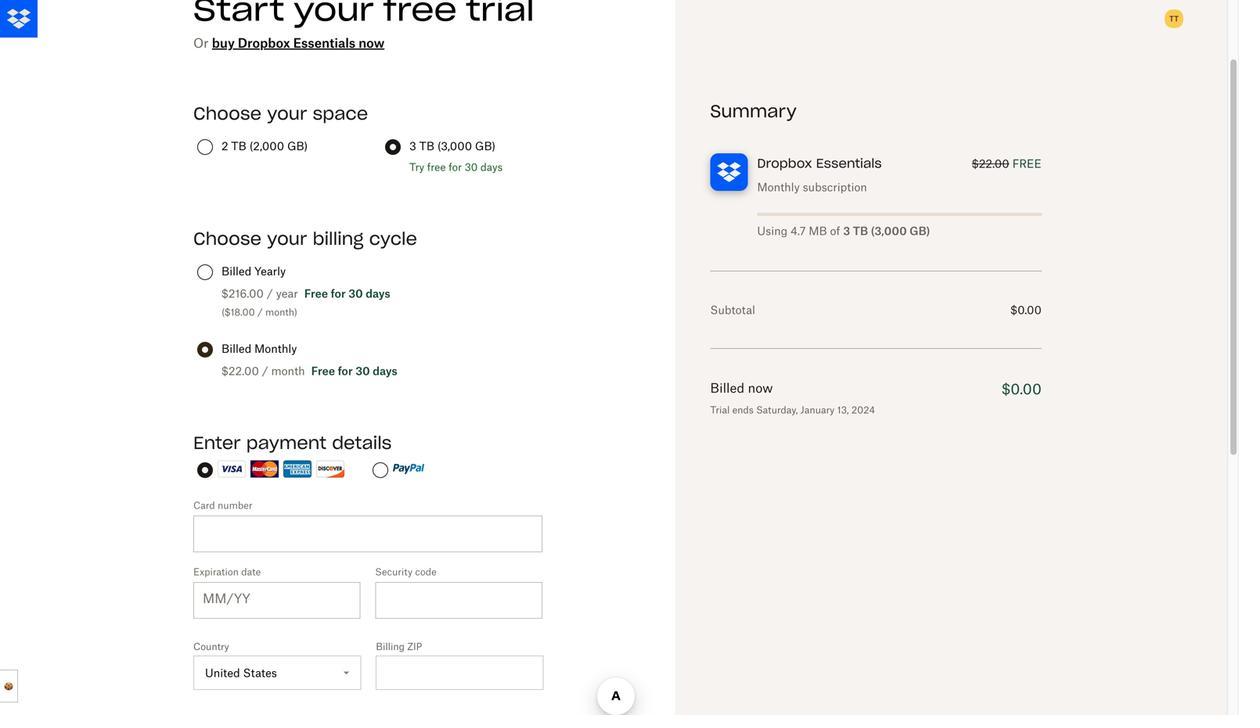Task type: describe. For each thing, give the bounding box(es) containing it.
4.7
[[791, 224, 806, 238]]

using 4.7 mb of 3 tb (3,000 gb)
[[757, 224, 930, 238]]

3 inside summary list
[[843, 224, 850, 238]]

your for billing
[[267, 228, 307, 250]]

essentials inside summary list
[[816, 155, 882, 171]]

for for $22.00 / month free for 30 days
[[338, 364, 353, 378]]

Billed Monthly radio
[[197, 342, 213, 358]]

1 vertical spatial $0.00
[[1002, 380, 1042, 398]]

0 horizontal spatial (3,000
[[437, 139, 472, 153]]

yearly
[[254, 265, 286, 278]]

try
[[409, 161, 424, 173]]

Billing ZIP text field
[[376, 656, 544, 690]]

or buy dropbox essentials now
[[193, 35, 384, 50]]

$22.00 for $22.00 / month free for 30 days
[[222, 364, 259, 378]]

30 for $216.00 / year free for 30 days ($18.00 / month)
[[348, 287, 363, 300]]

summary
[[710, 100, 797, 122]]

gb) for 2 tb (2,000 gb)
[[287, 139, 308, 153]]

space
[[313, 103, 368, 124]]

choose your space
[[193, 103, 368, 124]]

zip
[[407, 641, 422, 653]]

payment
[[246, 432, 326, 454]]

0 vertical spatial for
[[449, 161, 462, 173]]

free
[[427, 161, 446, 173]]

3 tb (3,000 gb)
[[409, 139, 496, 153]]

details
[[332, 432, 392, 454]]

mastercard image
[[250, 461, 279, 478]]

billed for billed yearly
[[222, 265, 251, 278]]

Billed Yearly radio
[[197, 265, 213, 280]]

country
[[193, 641, 229, 653]]

monthly subscription
[[757, 180, 867, 194]]

tb inside summary list
[[853, 224, 868, 238]]

enter
[[193, 432, 241, 454]]

discover image
[[316, 461, 344, 478]]

billing
[[313, 228, 364, 250]]

($18.00
[[222, 306, 255, 318]]

or
[[193, 35, 209, 50]]

amex image
[[283, 461, 312, 478]]

billed monthly
[[222, 342, 297, 355]]

year
[[276, 287, 298, 300]]

your for space
[[267, 103, 307, 124]]



Task type: locate. For each thing, give the bounding box(es) containing it.
enter payment details
[[193, 432, 392, 454]]

0 vertical spatial now
[[359, 35, 384, 50]]

tb right 2
[[231, 139, 246, 153]]

now
[[359, 35, 384, 50], [748, 380, 773, 396]]

0 vertical spatial essentials
[[293, 35, 356, 50]]

0 vertical spatial /
[[267, 287, 273, 300]]

free for ($18.00 / month)
[[304, 287, 328, 300]]

billed inside summary list
[[710, 380, 744, 396]]

tb up free
[[419, 139, 434, 153]]

mb
[[809, 224, 827, 238]]

0 horizontal spatial gb)
[[287, 139, 308, 153]]

0 vertical spatial 3
[[409, 139, 416, 153]]

0 vertical spatial free
[[304, 287, 328, 300]]

free for free for 30 days
[[311, 364, 335, 378]]

1 vertical spatial days
[[366, 287, 390, 300]]

for
[[449, 161, 462, 173], [331, 287, 346, 300], [338, 364, 353, 378]]

gb) inside summary list
[[910, 224, 930, 238]]

0 horizontal spatial 3
[[409, 139, 416, 153]]

option group
[[191, 460, 578, 499]]

1 vertical spatial now
[[748, 380, 773, 396]]

0 vertical spatial billed
[[222, 265, 251, 278]]

/ for yearly
[[267, 287, 273, 300]]

0 vertical spatial monthly
[[757, 180, 800, 194]]

1 horizontal spatial (3,000
[[871, 224, 907, 238]]

1 vertical spatial essentials
[[816, 155, 882, 171]]

0 horizontal spatial tb
[[231, 139, 246, 153]]

$0.00
[[1011, 303, 1042, 317], [1002, 380, 1042, 398]]

1 vertical spatial /
[[257, 306, 263, 318]]

tt
[[1169, 14, 1179, 23]]

dropbox right buy
[[238, 35, 290, 50]]

billed
[[222, 265, 251, 278], [222, 342, 251, 355], [710, 380, 744, 396]]

billed up trial
[[710, 380, 744, 396]]

month)
[[265, 306, 297, 318]]

0 vertical spatial $0.00
[[1011, 303, 1042, 317]]

None radio
[[373, 463, 388, 478]]

30 inside $216.00 / year free for 30 days ($18.00 / month)
[[348, 287, 363, 300]]

0 vertical spatial choose
[[193, 103, 262, 124]]

1 vertical spatial 3
[[843, 224, 850, 238]]

monthly up month
[[254, 342, 297, 355]]

buy
[[212, 35, 235, 50]]

dropbox inside summary list
[[757, 155, 812, 171]]

1 vertical spatial billed
[[222, 342, 251, 355]]

for for $216.00 / year free for 30 days ($18.00 / month)
[[331, 287, 346, 300]]

0 vertical spatial your
[[267, 103, 307, 124]]

subtotal
[[710, 303, 755, 317]]

0 vertical spatial 30
[[465, 161, 478, 173]]

2 TB (2,000 GB) radio
[[197, 139, 213, 155]]

$22.00
[[972, 157, 1009, 170], [222, 364, 259, 378]]

billed for billed now
[[710, 380, 744, 396]]

(3,000 right of on the right of the page
[[871, 224, 907, 238]]

1 horizontal spatial gb)
[[475, 139, 496, 153]]

for inside $216.00 / year free for 30 days ($18.00 / month)
[[331, 287, 346, 300]]

1 vertical spatial $22.00
[[222, 364, 259, 378]]

your up (2,000 on the top left
[[267, 103, 307, 124]]

$22.00 down billed monthly
[[222, 364, 259, 378]]

/ left year
[[267, 287, 273, 300]]

choose up 2
[[193, 103, 262, 124]]

days down the 3 tb (3,000 gb)
[[481, 161, 503, 173]]

2 choose from the top
[[193, 228, 262, 250]]

summary list
[[710, 100, 1042, 418]]

tb
[[231, 139, 246, 153], [419, 139, 434, 153], [853, 224, 868, 238]]

gb)
[[287, 139, 308, 153], [475, 139, 496, 153], [910, 224, 930, 238]]

0 horizontal spatial dropbox
[[238, 35, 290, 50]]

30 down billing
[[348, 287, 363, 300]]

tb right of on the right of the page
[[853, 224, 868, 238]]

2 vertical spatial billed
[[710, 380, 744, 396]]

0 horizontal spatial $22.00
[[222, 364, 259, 378]]

/ left month)
[[257, 306, 263, 318]]

now up space
[[359, 35, 384, 50]]

subscription
[[803, 180, 867, 194]]

billed now
[[710, 380, 773, 396]]

/ left month
[[262, 364, 268, 378]]

1 vertical spatial choose
[[193, 228, 262, 250]]

1 horizontal spatial monthly
[[757, 180, 800, 194]]

progress bar
[[757, 213, 1042, 216]]

2024
[[851, 404, 875, 416]]

free
[[304, 287, 328, 300], [311, 364, 335, 378]]

using
[[757, 224, 788, 238]]

billed up $216.00
[[222, 265, 251, 278]]

january
[[800, 404, 835, 416]]

3 TB (3,000 GB) radio
[[385, 139, 401, 155]]

30 down the 3 tb (3,000 gb)
[[465, 161, 478, 173]]

visa image
[[218, 461, 246, 478]]

free right year
[[304, 287, 328, 300]]

(2,000
[[249, 139, 284, 153]]

1 choose from the top
[[193, 103, 262, 124]]

$216.00 / year free for 30 days ($18.00 / month)
[[222, 287, 390, 318]]

0 vertical spatial dropbox
[[238, 35, 290, 50]]

of
[[830, 224, 840, 238]]

2
[[222, 139, 228, 153]]

30
[[465, 161, 478, 173], [348, 287, 363, 300], [355, 364, 370, 378]]

2 vertical spatial for
[[338, 364, 353, 378]]

monthly up using
[[757, 180, 800, 194]]

$22.00 free
[[972, 157, 1042, 170]]

monthly inside summary list
[[757, 180, 800, 194]]

now inside summary list
[[748, 380, 773, 396]]

days
[[481, 161, 503, 173], [366, 287, 390, 300], [373, 364, 397, 378]]

billed right billed monthly radio
[[222, 342, 251, 355]]

cycle
[[369, 228, 417, 250]]

2 horizontal spatial gb)
[[910, 224, 930, 238]]

2 vertical spatial days
[[373, 364, 397, 378]]

essentials up space
[[293, 35, 356, 50]]

0 vertical spatial (3,000
[[437, 139, 472, 153]]

saturday,
[[756, 404, 798, 416]]

1 vertical spatial your
[[267, 228, 307, 250]]

1 horizontal spatial tb
[[419, 139, 434, 153]]

0 horizontal spatial essentials
[[293, 35, 356, 50]]

days for $22.00 / month free for 30 days
[[373, 364, 397, 378]]

0 horizontal spatial monthly
[[254, 342, 297, 355]]

month
[[271, 364, 305, 378]]

/ for monthly
[[262, 364, 268, 378]]

dropbox
[[238, 35, 290, 50], [757, 155, 812, 171]]

for right free
[[449, 161, 462, 173]]

choose
[[193, 103, 262, 124], [193, 228, 262, 250]]

2 vertical spatial /
[[262, 364, 268, 378]]

trial
[[710, 404, 730, 416]]

0 horizontal spatial now
[[359, 35, 384, 50]]

tb for 2
[[231, 139, 246, 153]]

monthly
[[757, 180, 800, 194], [254, 342, 297, 355]]

ends
[[732, 404, 754, 416]]

choose for choose your space
[[193, 103, 262, 124]]

0 vertical spatial days
[[481, 161, 503, 173]]

gb) for 3 tb (3,000 gb)
[[475, 139, 496, 153]]

1 vertical spatial monthly
[[254, 342, 297, 355]]

1 vertical spatial 30
[[348, 287, 363, 300]]

30 up details
[[355, 364, 370, 378]]

progress bar inside summary list
[[757, 213, 1042, 216]]

paypal image
[[393, 463, 424, 476]]

free right month
[[311, 364, 335, 378]]

1 vertical spatial dropbox
[[757, 155, 812, 171]]

choose your billing cycle
[[193, 228, 417, 250]]

billed yearly
[[222, 265, 286, 278]]

for right year
[[331, 287, 346, 300]]

dropbox up monthly subscription
[[757, 155, 812, 171]]

1 horizontal spatial now
[[748, 380, 773, 396]]

billing
[[376, 641, 405, 653]]

essentials up "subscription"
[[816, 155, 882, 171]]

2 horizontal spatial tb
[[853, 224, 868, 238]]

try free for 30 days
[[409, 161, 503, 173]]

tb for 3
[[419, 139, 434, 153]]

now up saturday, at the bottom right
[[748, 380, 773, 396]]

(3,000 inside summary list
[[871, 224, 907, 238]]

tt button
[[1162, 6, 1187, 31]]

(3,000 up try free for 30 days
[[437, 139, 472, 153]]

trial ends saturday, january 13, 2024
[[710, 404, 875, 416]]

days up details
[[373, 364, 397, 378]]

1 horizontal spatial essentials
[[816, 155, 882, 171]]

$22.00 for $22.00 free
[[972, 157, 1009, 170]]

1 your from the top
[[267, 103, 307, 124]]

3 right 3 tb (3,000 gb) radio at the top of page
[[409, 139, 416, 153]]

2 your from the top
[[267, 228, 307, 250]]

3 right of on the right of the page
[[843, 224, 850, 238]]

/
[[267, 287, 273, 300], [257, 306, 263, 318], [262, 364, 268, 378]]

dropbox essentials
[[757, 155, 882, 171]]

30 for $22.00 / month free for 30 days
[[355, 364, 370, 378]]

days inside $216.00 / year free for 30 days ($18.00 / month)
[[366, 287, 390, 300]]

$216.00
[[222, 287, 264, 300]]

billed for billed monthly
[[222, 342, 251, 355]]

13,
[[837, 404, 849, 416]]

billing zip
[[376, 641, 422, 653]]

$22.00 left free in the right of the page
[[972, 157, 1009, 170]]

0 vertical spatial $22.00
[[972, 157, 1009, 170]]

3
[[409, 139, 416, 153], [843, 224, 850, 238]]

1 horizontal spatial dropbox
[[757, 155, 812, 171]]

$22.00 / month free for 30 days
[[222, 364, 397, 378]]

for right month
[[338, 364, 353, 378]]

choose up billed yearly radio
[[193, 228, 262, 250]]

free inside $216.00 / year free for 30 days ($18.00 / month)
[[304, 287, 328, 300]]

days down cycle
[[366, 287, 390, 300]]

None radio
[[197, 463, 213, 478]]

buy dropbox essentials now link
[[212, 35, 384, 50]]

choose for choose your billing cycle
[[193, 228, 262, 250]]

1 horizontal spatial 3
[[843, 224, 850, 238]]

your up yearly
[[267, 228, 307, 250]]

(3,000
[[437, 139, 472, 153], [871, 224, 907, 238]]

your
[[267, 103, 307, 124], [267, 228, 307, 250]]

$22.00 inside summary list
[[972, 157, 1009, 170]]

1 vertical spatial free
[[311, 364, 335, 378]]

free
[[1012, 157, 1042, 170]]

1 horizontal spatial $22.00
[[972, 157, 1009, 170]]

essentials
[[293, 35, 356, 50], [816, 155, 882, 171]]

1 vertical spatial (3,000
[[871, 224, 907, 238]]

2 tb (2,000 gb)
[[222, 139, 308, 153]]

1 vertical spatial for
[[331, 287, 346, 300]]

2 vertical spatial 30
[[355, 364, 370, 378]]

days for $216.00 / year free for 30 days ($18.00 / month)
[[366, 287, 390, 300]]



Task type: vqa. For each thing, say whether or not it's contained in the screenshot.
in
no



